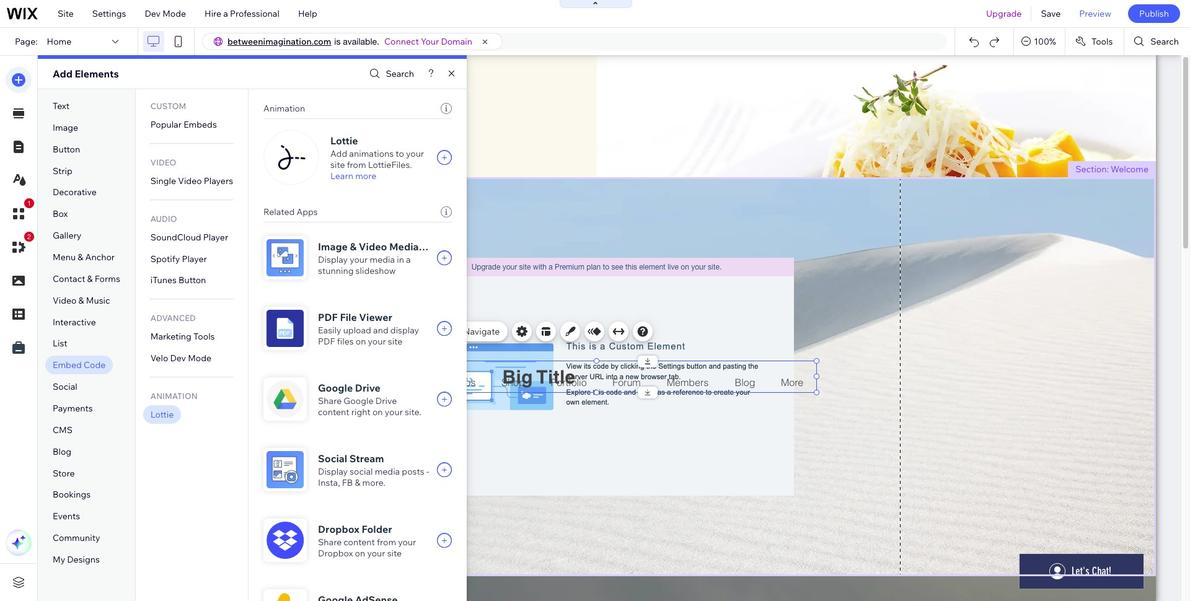 Task type: vqa. For each thing, say whether or not it's contained in the screenshot.


Task type: locate. For each thing, give the bounding box(es) containing it.
lottiefiles.
[[368, 159, 412, 170]]

1 vertical spatial player
[[182, 253, 207, 264]]

embed
[[53, 360, 82, 371]]

share
[[318, 395, 342, 407], [318, 537, 342, 548]]

0 vertical spatial button
[[53, 144, 80, 155]]

& left forms
[[87, 273, 93, 284]]

0 horizontal spatial social
[[53, 381, 77, 392]]

lottie down velo
[[150, 409, 174, 420]]

add
[[53, 68, 72, 80], [330, 148, 347, 159]]

designs
[[67, 554, 100, 565]]

search button down 'connect'
[[367, 65, 414, 83]]

1 horizontal spatial a
[[406, 254, 411, 265]]

0 horizontal spatial mode
[[162, 8, 186, 19]]

0 horizontal spatial tools
[[193, 331, 215, 342]]

in
[[397, 254, 404, 265]]

your inside lottie add animations to your site from lottiefiles. learn more
[[406, 148, 424, 159]]

-
[[426, 466, 429, 477]]

1 vertical spatial social
[[318, 452, 347, 465]]

on inside google drive share google drive content right on your site.
[[372, 407, 383, 418]]

animations
[[349, 148, 394, 159]]

lottie up 'animations'
[[330, 135, 358, 147]]

1 share from the top
[[318, 395, 342, 407]]

your
[[406, 148, 424, 159], [350, 254, 368, 265], [368, 336, 386, 347], [385, 407, 403, 418], [398, 537, 416, 548], [367, 548, 385, 559]]

& for image
[[350, 240, 357, 253]]

contact
[[53, 273, 85, 284]]

pdf up "easily"
[[318, 311, 338, 324]]

a right in
[[406, 254, 411, 265]]

0 horizontal spatial add
[[53, 68, 72, 80]]

welcome
[[1111, 164, 1149, 175]]

learn
[[330, 170, 353, 182]]

0 horizontal spatial lottie
[[150, 409, 174, 420]]

google left the "site."
[[344, 395, 373, 407]]

menu down gallery
[[53, 252, 76, 263]]

list
[[53, 338, 67, 349]]

embed code
[[53, 360, 106, 371]]

stream
[[349, 452, 384, 465]]

2 vertical spatial site
[[387, 548, 402, 559]]

share down insta,
[[318, 537, 342, 548]]

display left slideshow
[[318, 254, 348, 265]]

drive right right
[[375, 395, 397, 407]]

is available. connect your domain
[[334, 36, 472, 47]]

0 vertical spatial google
[[318, 382, 353, 394]]

connect
[[384, 36, 419, 47]]

save button
[[1032, 0, 1070, 27]]

dev right the settings
[[145, 8, 161, 19]]

0 vertical spatial display
[[318, 254, 348, 265]]

social for social stream display social media posts - insta, fb & more.
[[318, 452, 347, 465]]

media
[[389, 240, 419, 253]]

cms
[[53, 425, 73, 436]]

dev mode
[[145, 8, 186, 19]]

0 horizontal spatial search
[[386, 68, 414, 79]]

0 horizontal spatial from
[[347, 159, 366, 170]]

0 horizontal spatial button
[[53, 144, 80, 155]]

itunes
[[150, 275, 177, 286]]

0 vertical spatial media
[[370, 254, 395, 265]]

video up slideshow
[[359, 240, 387, 253]]

2
[[27, 233, 31, 240]]

button
[[53, 144, 80, 155], [179, 275, 206, 286]]

betweenimagination.com
[[227, 36, 331, 47]]

0 horizontal spatial image
[[53, 122, 78, 133]]

& left music
[[78, 295, 84, 306]]

your
[[421, 36, 439, 47]]

1 vertical spatial a
[[406, 254, 411, 265]]

1 vertical spatial share
[[318, 537, 342, 548]]

& inside image & video media slider display your media in a stunning slideshow
[[350, 240, 357, 253]]

0 vertical spatial mode
[[162, 8, 186, 19]]

1 vertical spatial lottie
[[150, 409, 174, 420]]

0 vertical spatial dropbox
[[318, 523, 359, 536]]

1 vertical spatial dropbox
[[318, 548, 353, 559]]

0 vertical spatial site
[[330, 159, 345, 170]]

1 vertical spatial add
[[330, 148, 347, 159]]

media
[[370, 254, 395, 265], [375, 466, 400, 477]]

2 vertical spatial on
[[355, 548, 365, 559]]

add up text
[[53, 68, 72, 80]]

0 vertical spatial pdf
[[318, 311, 338, 324]]

1 vertical spatial display
[[318, 466, 348, 477]]

social inside social stream display social media posts - insta, fb & more.
[[318, 452, 347, 465]]

mode down marketing tools
[[188, 353, 211, 364]]

& for video
[[78, 295, 84, 306]]

slider
[[421, 240, 449, 253]]

from inside dropbox folder share content from your dropbox on your site
[[377, 537, 396, 548]]

custom
[[150, 101, 186, 111]]

image & video media slider display your media in a stunning slideshow
[[318, 240, 449, 276]]

site inside pdf file viewer easily upload and display pdf files on your site
[[388, 336, 402, 347]]

0 horizontal spatial animation
[[150, 391, 197, 401]]

0 vertical spatial lottie
[[330, 135, 358, 147]]

site inside lottie add animations to your site from lottiefiles. learn more
[[330, 159, 345, 170]]

0 vertical spatial content
[[318, 407, 349, 418]]

player down soundcloud player
[[182, 253, 207, 264]]

hire
[[205, 8, 221, 19]]

dev right velo
[[170, 353, 186, 364]]

1 vertical spatial drive
[[375, 395, 397, 407]]

content inside dropbox folder share content from your dropbox on your site
[[344, 537, 375, 548]]

button down spotify player
[[179, 275, 206, 286]]

on right files
[[356, 336, 366, 347]]

0 vertical spatial social
[[53, 381, 77, 392]]

1 horizontal spatial search
[[1151, 36, 1179, 47]]

content
[[318, 407, 349, 418], [344, 537, 375, 548]]

lottie
[[330, 135, 358, 147], [150, 409, 174, 420]]

single
[[150, 175, 176, 186]]

1 horizontal spatial add
[[330, 148, 347, 159]]

a
[[223, 8, 228, 19], [406, 254, 411, 265]]

social up insta,
[[318, 452, 347, 465]]

search down publish button
[[1151, 36, 1179, 47]]

search button down publish button
[[1125, 28, 1190, 55]]

image inside image & video media slider display your media in a stunning slideshow
[[318, 240, 348, 253]]

player for soundcloud player
[[203, 232, 228, 243]]

0 horizontal spatial a
[[223, 8, 228, 19]]

learn more button
[[330, 170, 376, 182]]

media inside image & video media slider display your media in a stunning slideshow
[[370, 254, 395, 265]]

site
[[330, 159, 345, 170], [388, 336, 402, 347], [387, 548, 402, 559]]

content left right
[[318, 407, 349, 418]]

1 vertical spatial pdf
[[318, 336, 335, 347]]

community
[[53, 533, 100, 544]]

social down embed
[[53, 381, 77, 392]]

0 vertical spatial drive
[[355, 382, 380, 394]]

0 vertical spatial image
[[53, 122, 78, 133]]

interactive
[[53, 316, 96, 328]]

your inside image & video media slider display your media in a stunning slideshow
[[350, 254, 368, 265]]

soundcloud player
[[150, 232, 228, 243]]

1 vertical spatial on
[[372, 407, 383, 418]]

1 horizontal spatial image
[[318, 240, 348, 253]]

store
[[53, 468, 75, 479]]

google
[[318, 382, 353, 394], [344, 395, 373, 407]]

dropbox
[[318, 523, 359, 536], [318, 548, 353, 559]]

lottie inside lottie add animations to your site from lottiefiles. learn more
[[330, 135, 358, 147]]

my designs
[[53, 554, 100, 565]]

1 vertical spatial image
[[318, 240, 348, 253]]

dropbox folder share content from your dropbox on your site
[[318, 523, 416, 559]]

files
[[337, 336, 354, 347]]

1 horizontal spatial social
[[318, 452, 347, 465]]

blog
[[53, 446, 71, 457]]

pdf file viewer easily upload and display pdf files on your site
[[318, 311, 419, 347]]

share left right
[[318, 395, 342, 407]]

drive up right
[[355, 382, 380, 394]]

1 horizontal spatial button
[[179, 275, 206, 286]]

0 vertical spatial search
[[1151, 36, 1179, 47]]

on inside dropbox folder share content from your dropbox on your site
[[355, 548, 365, 559]]

1 vertical spatial media
[[375, 466, 400, 477]]

menu
[[53, 252, 76, 263], [420, 326, 443, 337]]

1 horizontal spatial dev
[[170, 353, 186, 364]]

1 vertical spatial site
[[388, 336, 402, 347]]

100%
[[1034, 36, 1056, 47]]

content down folder
[[344, 537, 375, 548]]

1 vertical spatial button
[[179, 275, 206, 286]]

& right fb at the bottom left
[[355, 477, 360, 488]]

media down stream at the bottom left of the page
[[375, 466, 400, 477]]

embeds
[[184, 119, 217, 130]]

2 display from the top
[[318, 466, 348, 477]]

1 horizontal spatial mode
[[188, 353, 211, 364]]

0 vertical spatial share
[[318, 395, 342, 407]]

velo
[[150, 353, 168, 364]]

manage menu
[[385, 326, 443, 337]]

1 vertical spatial from
[[377, 537, 396, 548]]

1 display from the top
[[318, 254, 348, 265]]

google up right
[[318, 382, 353, 394]]

google drive share google drive content right on your site.
[[318, 382, 421, 418]]

0 vertical spatial menu
[[53, 252, 76, 263]]

0 vertical spatial dev
[[145, 8, 161, 19]]

0 vertical spatial a
[[223, 8, 228, 19]]

music
[[86, 295, 110, 306]]

mode left hire
[[162, 8, 186, 19]]

add inside lottie add animations to your site from lottiefiles. learn more
[[330, 148, 347, 159]]

share inside dropbox folder share content from your dropbox on your site
[[318, 537, 342, 548]]

preview button
[[1070, 0, 1121, 27]]

more
[[355, 170, 376, 182]]

& up stunning
[[350, 240, 357, 253]]

a right hire
[[223, 8, 228, 19]]

0 vertical spatial animation
[[263, 103, 305, 114]]

1 horizontal spatial menu
[[420, 326, 443, 337]]

search down 'connect'
[[386, 68, 414, 79]]

mode
[[162, 8, 186, 19], [188, 353, 211, 364]]

2 share from the top
[[318, 537, 342, 548]]

insta,
[[318, 477, 340, 488]]

social
[[53, 381, 77, 392], [318, 452, 347, 465]]

menu right display
[[420, 326, 443, 337]]

video
[[150, 157, 176, 167], [178, 175, 202, 186], [359, 240, 387, 253], [53, 295, 77, 306]]

1 horizontal spatial lottie
[[330, 135, 358, 147]]

pdf
[[318, 311, 338, 324], [318, 336, 335, 347]]

1 dropbox from the top
[[318, 523, 359, 536]]

0 horizontal spatial menu
[[53, 252, 76, 263]]

button up strip
[[53, 144, 80, 155]]

1 vertical spatial tools
[[193, 331, 215, 342]]

media left in
[[370, 254, 395, 265]]

& for menu
[[78, 252, 83, 263]]

your inside pdf file viewer easily upload and display pdf files on your site
[[368, 336, 386, 347]]

1 horizontal spatial from
[[377, 537, 396, 548]]

on down folder
[[355, 548, 365, 559]]

1 horizontal spatial search button
[[1125, 28, 1190, 55]]

1 vertical spatial content
[[344, 537, 375, 548]]

& left anchor
[[78, 252, 83, 263]]

animation
[[263, 103, 305, 114], [150, 391, 197, 401]]

pdf left files
[[318, 336, 335, 347]]

1 vertical spatial search button
[[367, 65, 414, 83]]

0 vertical spatial search button
[[1125, 28, 1190, 55]]

0 vertical spatial player
[[203, 232, 228, 243]]

tools down preview button
[[1091, 36, 1113, 47]]

tools up velo dev mode
[[193, 331, 215, 342]]

related apps
[[263, 206, 318, 218]]

display left social
[[318, 466, 348, 477]]

from inside lottie add animations to your site from lottiefiles. learn more
[[347, 159, 366, 170]]

image down text
[[53, 122, 78, 133]]

tools
[[1091, 36, 1113, 47], [193, 331, 215, 342]]

save
[[1041, 8, 1061, 19]]

share inside google drive share google drive content right on your site.
[[318, 395, 342, 407]]

0 vertical spatial from
[[347, 159, 366, 170]]

1 horizontal spatial tools
[[1091, 36, 1113, 47]]

add up learn
[[330, 148, 347, 159]]

image up stunning
[[318, 240, 348, 253]]

0 vertical spatial tools
[[1091, 36, 1113, 47]]

advanced
[[150, 313, 196, 323]]

file
[[340, 311, 357, 324]]

0 vertical spatial on
[[356, 336, 366, 347]]

player right the soundcloud on the top
[[203, 232, 228, 243]]

on right right
[[372, 407, 383, 418]]



Task type: describe. For each thing, give the bounding box(es) containing it.
0 vertical spatial add
[[53, 68, 72, 80]]

media inside social stream display social media posts - insta, fb & more.
[[375, 466, 400, 477]]

forms
[[95, 273, 120, 284]]

popular embeds
[[150, 119, 217, 130]]

itunes button
[[150, 275, 206, 286]]

video & music
[[53, 295, 110, 306]]

content inside google drive share google drive content right on your site.
[[318, 407, 349, 418]]

lottie add animations to your site from lottiefiles. learn more
[[330, 135, 424, 182]]

strip
[[53, 165, 72, 176]]

menu & anchor
[[53, 252, 115, 263]]

spotify
[[150, 253, 180, 264]]

audio
[[150, 214, 177, 224]]

& inside social stream display social media posts - insta, fb & more.
[[355, 477, 360, 488]]

apps
[[297, 206, 318, 218]]

decorative
[[53, 187, 97, 198]]

hire a professional
[[205, 8, 279, 19]]

2 button
[[6, 232, 34, 260]]

help
[[298, 8, 317, 19]]

video down contact
[[53, 295, 77, 306]]

1 vertical spatial google
[[344, 395, 373, 407]]

1 vertical spatial dev
[[170, 353, 186, 364]]

home
[[47, 36, 71, 47]]

soundcloud
[[150, 232, 201, 243]]

settings
[[92, 8, 126, 19]]

lottie for lottie add animations to your site from lottiefiles. learn more
[[330, 135, 358, 147]]

social stream display social media posts - insta, fb & more.
[[318, 452, 429, 488]]

upgrade
[[986, 8, 1022, 19]]

a inside image & video media slider display your media in a stunning slideshow
[[406, 254, 411, 265]]

1 vertical spatial menu
[[420, 326, 443, 337]]

image for image & video media slider display your media in a stunning slideshow
[[318, 240, 348, 253]]

tools inside button
[[1091, 36, 1113, 47]]

site.
[[405, 407, 421, 418]]

upload
[[343, 325, 371, 336]]

velo dev mode
[[150, 353, 211, 364]]

box
[[53, 208, 68, 220]]

video inside image & video media slider display your media in a stunning slideshow
[[359, 240, 387, 253]]

to
[[396, 148, 404, 159]]

2 dropbox from the top
[[318, 548, 353, 559]]

easily
[[318, 325, 341, 336]]

text
[[53, 100, 70, 112]]

fb
[[342, 477, 353, 488]]

professional
[[230, 8, 279, 19]]

lottie for lottie
[[150, 409, 174, 420]]

my
[[53, 554, 65, 565]]

social for social
[[53, 381, 77, 392]]

marketing
[[150, 331, 191, 342]]

publish
[[1139, 8, 1169, 19]]

popular
[[150, 119, 182, 130]]

folder
[[362, 523, 392, 536]]

video right single
[[178, 175, 202, 186]]

1
[[27, 200, 31, 207]]

share for google drive
[[318, 395, 342, 407]]

player for spotify player
[[182, 253, 207, 264]]

payments
[[53, 403, 93, 414]]

0 horizontal spatial search button
[[367, 65, 414, 83]]

stunning
[[318, 265, 354, 276]]

more.
[[362, 477, 385, 488]]

related
[[263, 206, 295, 218]]

& for contact
[[87, 273, 93, 284]]

section:
[[1076, 164, 1109, 175]]

on inside pdf file viewer easily upload and display pdf files on your site
[[356, 336, 366, 347]]

image for image
[[53, 122, 78, 133]]

publish button
[[1128, 4, 1180, 23]]

events
[[53, 511, 80, 522]]

posts
[[402, 466, 424, 477]]

is
[[334, 37, 341, 46]]

1 vertical spatial search
[[386, 68, 414, 79]]

1 vertical spatial mode
[[188, 353, 211, 364]]

marketing tools
[[150, 331, 215, 342]]

and
[[373, 325, 388, 336]]

add elements
[[53, 68, 119, 80]]

0 horizontal spatial dev
[[145, 8, 161, 19]]

site inside dropbox folder share content from your dropbox on your site
[[387, 548, 402, 559]]

section: welcome
[[1076, 164, 1149, 175]]

tools button
[[1065, 28, 1124, 55]]

on for drive
[[372, 407, 383, 418]]

anchor
[[85, 252, 115, 263]]

preview
[[1079, 8, 1111, 19]]

players
[[204, 175, 233, 186]]

1 vertical spatial animation
[[150, 391, 197, 401]]

1 button
[[6, 198, 34, 227]]

elements
[[75, 68, 119, 80]]

navigate
[[464, 326, 500, 337]]

share for dropbox folder
[[318, 537, 342, 548]]

right
[[351, 407, 371, 418]]

display inside social stream display social media posts - insta, fb & more.
[[318, 466, 348, 477]]

1 pdf from the top
[[318, 311, 338, 324]]

available.
[[343, 37, 379, 46]]

domain
[[441, 36, 472, 47]]

bookings
[[53, 489, 91, 500]]

on for folder
[[355, 548, 365, 559]]

slideshow
[[356, 265, 396, 276]]

spotify player
[[150, 253, 207, 264]]

viewer
[[359, 311, 392, 324]]

code
[[84, 360, 106, 371]]

1 horizontal spatial animation
[[263, 103, 305, 114]]

your inside google drive share google drive content right on your site.
[[385, 407, 403, 418]]

video up single
[[150, 157, 176, 167]]

gallery
[[53, 230, 81, 241]]

display inside image & video media slider display your media in a stunning slideshow
[[318, 254, 348, 265]]

2 pdf from the top
[[318, 336, 335, 347]]

manage
[[385, 326, 418, 337]]



